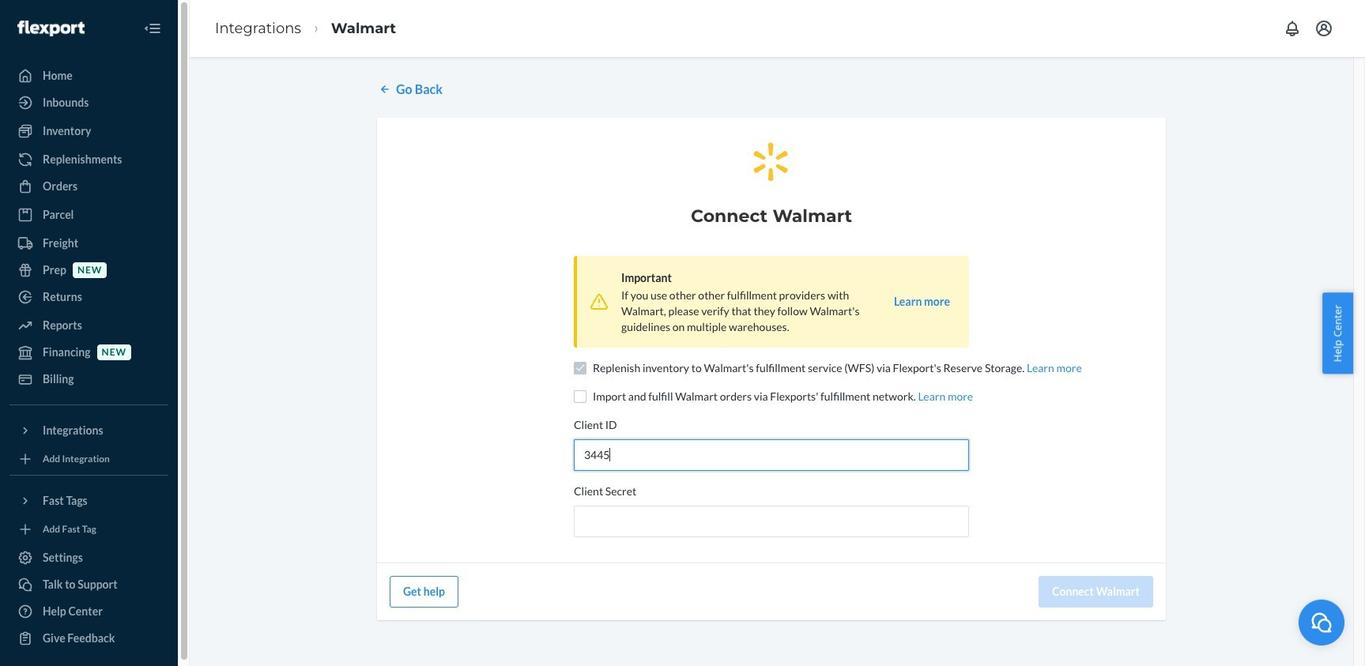 Task type: vqa. For each thing, say whether or not it's contained in the screenshot.
new associated with Financing
no



Task type: describe. For each thing, give the bounding box(es) containing it.
open account menu image
[[1314, 19, 1333, 38]]

open notifications image
[[1283, 19, 1302, 38]]

flexport logo image
[[17, 20, 85, 36]]



Task type: locate. For each thing, give the bounding box(es) containing it.
None text field
[[574, 439, 969, 471]]

close navigation image
[[143, 19, 162, 38]]

None password field
[[574, 506, 969, 537]]

None checkbox
[[574, 362, 586, 375], [574, 390, 586, 403], [574, 362, 586, 375], [574, 390, 586, 403]]

breadcrumbs navigation
[[202, 5, 409, 52]]

ojiud image
[[1310, 611, 1333, 634]]



